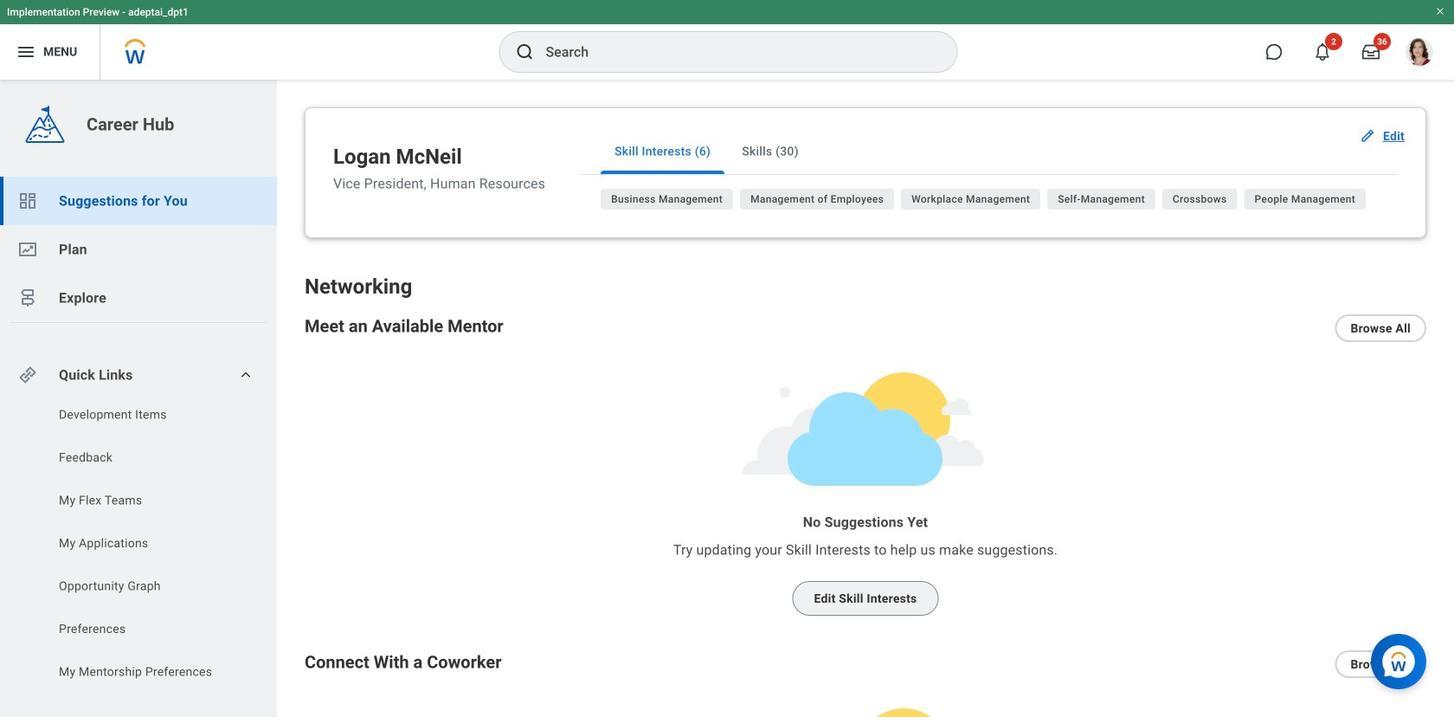 Task type: describe. For each thing, give the bounding box(es) containing it.
quick links element
[[17, 358, 263, 392]]

edit image
[[1360, 127, 1377, 145]]

search image
[[515, 42, 536, 62]]

close environment banner image
[[1436, 6, 1446, 16]]

inbox large image
[[1363, 43, 1380, 61]]

dashboard image
[[17, 191, 38, 211]]

notifications large image
[[1315, 43, 1332, 61]]

onboarding home image
[[17, 239, 38, 260]]



Task type: locate. For each thing, give the bounding box(es) containing it.
list
[[0, 177, 277, 322], [601, 189, 1399, 217], [0, 406, 277, 685]]

justify image
[[16, 42, 36, 62]]

Search Workday  search field
[[546, 33, 922, 71]]

chevron up small image
[[237, 366, 255, 384]]

link image
[[17, 365, 38, 385]]

banner
[[0, 0, 1455, 80]]

profile logan mcneil image
[[1406, 38, 1434, 69]]

timeline milestone image
[[17, 288, 38, 308]]

tab list
[[580, 129, 1399, 175]]



Task type: vqa. For each thing, say whether or not it's contained in the screenshot.
first Configure and view chart data Icon from the bottom of the Learning Admin main content
no



